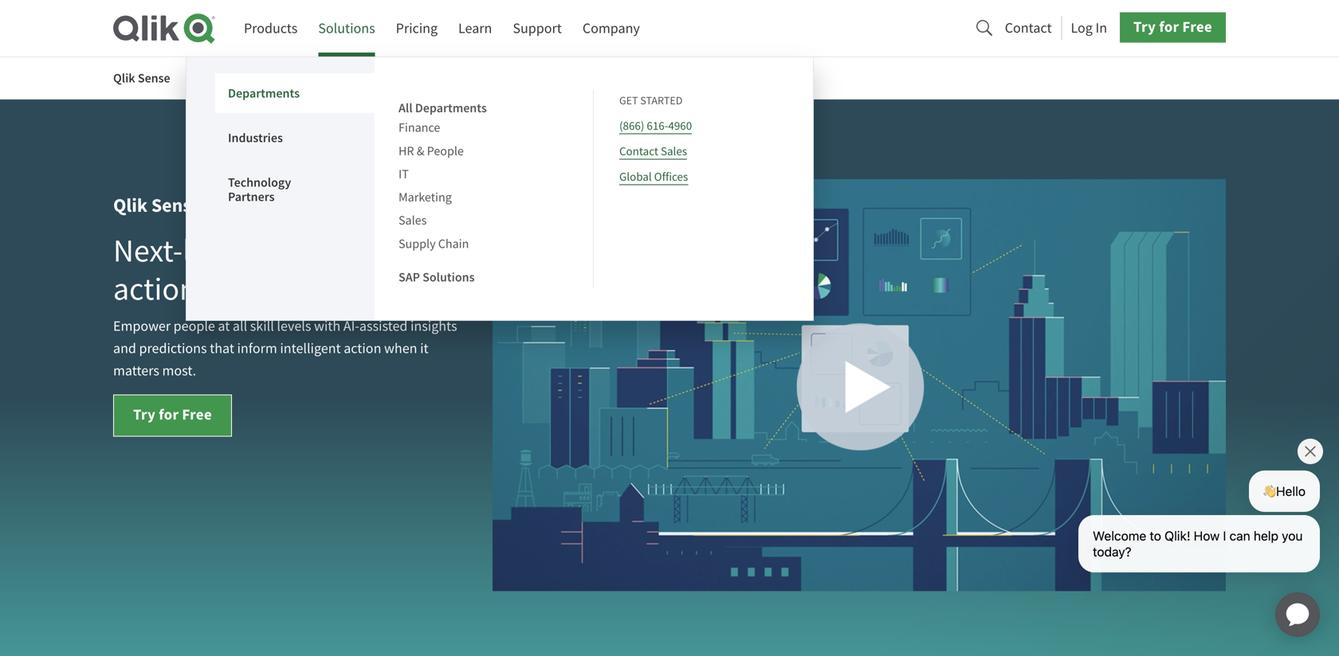 Task type: locate. For each thing, give the bounding box(es) containing it.
0 horizontal spatial sales
[[399, 213, 427, 229]]

global offices
[[619, 169, 688, 185]]

offices
[[654, 169, 688, 185]]

try
[[1134, 17, 1156, 37], [133, 405, 156, 425]]

qlik for qlik sense
[[113, 70, 135, 87]]

for inside "qlik main" element
[[1159, 17, 1179, 37]]

0 vertical spatial contact
[[1005, 19, 1052, 37]]

1 vertical spatial solutions
[[423, 269, 475, 286]]

try for free inside "qlik main" element
[[1134, 17, 1212, 37]]

solutions down the 'chain'
[[423, 269, 475, 286]]

2 menu from the left
[[619, 89, 789, 188]]

people
[[174, 317, 215, 336]]

try for free right in on the top
[[1134, 17, 1212, 37]]

(866) 616-4960
[[619, 118, 692, 134]]

departments up industries
[[228, 85, 300, 102]]

go to the home page. image
[[113, 13, 215, 44]]

1 vertical spatial try for free
[[133, 405, 212, 425]]

people
[[427, 143, 464, 159]]

sense for qlik sense | modern cloud analytics
[[151, 193, 201, 218]]

0 horizontal spatial action
[[113, 269, 197, 310]]

application
[[1256, 574, 1339, 657]]

1 vertical spatial qlik
[[113, 193, 147, 218]]

1 vertical spatial try
[[133, 405, 156, 425]]

products
[[244, 19, 298, 37]]

qlik sense | modern cloud analytics
[[113, 193, 417, 218]]

menu
[[399, 89, 568, 288], [619, 89, 789, 188]]

1 horizontal spatial for
[[1159, 17, 1179, 37]]

ai-
[[343, 317, 359, 336]]

watch video: qlik sense image
[[493, 179, 1226, 592]]

0 vertical spatial free
[[1182, 17, 1212, 37]]

1 horizontal spatial and
[[349, 231, 400, 272]]

2 qlik from the top
[[113, 193, 147, 218]]

contact inside "link"
[[619, 144, 658, 159]]

solutions left pricing
[[318, 19, 375, 37]]

1 menu from the left
[[399, 89, 568, 288]]

technology partners link
[[215, 163, 375, 217]]

0 horizontal spatial departments
[[228, 85, 300, 102]]

cloud
[[287, 193, 336, 218]]

global
[[619, 169, 652, 185]]

industries link
[[215, 118, 375, 158]]

sales inside all departments finance hr & people it marketing sales supply chain
[[399, 213, 427, 229]]

0 horizontal spatial contact
[[619, 144, 658, 159]]

in
[[1096, 19, 1107, 37]]

1 vertical spatial for
[[159, 405, 179, 425]]

sales link
[[399, 212, 427, 230]]

try for free link down most.
[[113, 395, 232, 437]]

marketing link
[[399, 188, 452, 206]]

when
[[384, 340, 417, 358]]

it
[[420, 340, 429, 358]]

0 vertical spatial sense
[[138, 70, 170, 87]]

try right in on the top
[[1134, 17, 1156, 37]]

sense left |
[[151, 193, 201, 218]]

try for free for the leftmost try for free link
[[133, 405, 212, 425]]

solutions menu
[[215, 38, 813, 320]]

departments up finance link
[[415, 100, 487, 116]]

for
[[1159, 17, 1179, 37], [159, 405, 179, 425]]

(866)
[[619, 118, 644, 134]]

0 horizontal spatial try for free link
[[113, 395, 232, 437]]

1 horizontal spatial try for free
[[1134, 17, 1212, 37]]

and
[[349, 231, 400, 272], [113, 340, 136, 358]]

0 horizontal spatial solutions
[[318, 19, 375, 37]]

1 vertical spatial and
[[113, 340, 136, 358]]

qlik sense link
[[113, 59, 170, 97]]

sap solutions
[[399, 269, 475, 286]]

menu bar containing qlik sense
[[113, 59, 611, 97]]

with
[[314, 317, 341, 336]]

sense down go to the home page. image
[[138, 70, 170, 87]]

assisted
[[359, 317, 408, 336]]

1 horizontal spatial try for free link
[[1120, 12, 1226, 42]]

sales
[[661, 144, 687, 159], [399, 213, 427, 229]]

all departments finance hr & people it marketing sales supply chain
[[399, 100, 487, 252]]

1 horizontal spatial menu
[[619, 89, 789, 188]]

departments
[[228, 85, 300, 102], [415, 100, 487, 116]]

1 vertical spatial contact
[[619, 144, 658, 159]]

0 horizontal spatial free
[[182, 405, 212, 425]]

1 horizontal spatial free
[[1182, 17, 1212, 37]]

sales up offices
[[661, 144, 687, 159]]

&
[[417, 143, 424, 159]]

1 horizontal spatial try
[[1134, 17, 1156, 37]]

pricing
[[396, 19, 438, 37]]

0 horizontal spatial for
[[159, 405, 179, 425]]

all departments link
[[399, 98, 487, 117]]

modern
[[219, 193, 283, 218]]

0 vertical spatial try for free
[[1134, 17, 1212, 37]]

1 vertical spatial try for free link
[[113, 395, 232, 437]]

action
[[113, 269, 197, 310], [344, 340, 381, 358]]

0 horizontal spatial try
[[133, 405, 156, 425]]

pricing link
[[396, 14, 438, 43]]

sales up supply
[[399, 213, 427, 229]]

try for free
[[1134, 17, 1212, 37], [133, 405, 212, 425]]

sap
[[399, 269, 420, 286]]

try down matters
[[133, 405, 156, 425]]

action down ai-
[[344, 340, 381, 358]]

0 vertical spatial qlik
[[113, 70, 135, 87]]

sense for qlik sense
[[138, 70, 170, 87]]

qlik up next-
[[113, 193, 147, 218]]

try for free link right in on the top
[[1120, 12, 1226, 42]]

0 vertical spatial for
[[1159, 17, 1179, 37]]

predictions
[[139, 340, 207, 358]]

for down most.
[[159, 405, 179, 425]]

0 horizontal spatial try for free
[[133, 405, 212, 425]]

try for free down most.
[[133, 405, 212, 425]]

0 vertical spatial sales
[[661, 144, 687, 159]]

contact link
[[1005, 14, 1052, 40]]

qlik down go to the home page. image
[[113, 70, 135, 87]]

partners
[[228, 189, 275, 205]]

0 horizontal spatial and
[[113, 340, 136, 358]]

contact
[[1005, 19, 1052, 37], [619, 144, 658, 159]]

free inside "qlik main" element
[[1182, 17, 1212, 37]]

departments link
[[215, 73, 375, 113]]

and down analytics
[[349, 231, 400, 272]]

analytics
[[340, 193, 417, 218]]

0 vertical spatial action
[[113, 269, 197, 310]]

contact up global
[[619, 144, 658, 159]]

sense
[[138, 70, 170, 87], [151, 193, 201, 218]]

technology
[[228, 174, 291, 191]]

sap solutions link
[[399, 268, 475, 286]]

your
[[273, 269, 334, 310]]

1 qlik from the top
[[113, 70, 135, 87]]

1 horizontal spatial solutions
[[423, 269, 475, 286]]

1 horizontal spatial action
[[344, 340, 381, 358]]

level
[[183, 231, 245, 272]]

try for free link
[[1120, 12, 1226, 42], [113, 395, 232, 437]]

0 vertical spatial solutions
[[318, 19, 375, 37]]

intelligent
[[280, 340, 341, 358]]

action up empower at the left of the page
[[113, 269, 197, 310]]

qlik main element
[[187, 12, 1226, 320]]

1 vertical spatial action
[[344, 340, 381, 358]]

contact left log
[[1005, 19, 1052, 37]]

1 horizontal spatial contact
[[1005, 19, 1052, 37]]

1 horizontal spatial sales
[[661, 144, 687, 159]]

try inside "qlik main" element
[[1134, 17, 1156, 37]]

menu bar containing products
[[187, 14, 813, 320]]

qlik
[[113, 70, 135, 87], [113, 193, 147, 218]]

1 horizontal spatial departments
[[415, 100, 487, 116]]

departments inside all departments finance hr & people it marketing sales supply chain
[[415, 100, 487, 116]]

and up matters
[[113, 340, 136, 358]]

solutions
[[318, 19, 375, 37], [423, 269, 475, 286]]

0 vertical spatial try
[[1134, 17, 1156, 37]]

menu bar
[[187, 14, 813, 320], [113, 59, 611, 97]]

for right in on the top
[[1159, 17, 1179, 37]]

insight
[[252, 231, 342, 272]]

support
[[513, 19, 562, 37]]

1 vertical spatial sales
[[399, 213, 427, 229]]

overview link
[[215, 59, 267, 97]]

0 horizontal spatial menu
[[399, 89, 568, 288]]

1 vertical spatial sense
[[151, 193, 201, 218]]

get started menu item
[[619, 94, 683, 108]]



Task type: describe. For each thing, give the bounding box(es) containing it.
solutions link
[[318, 14, 375, 43]]

matters
[[113, 362, 159, 380]]

log in link
[[1071, 14, 1107, 40]]

0 vertical spatial try for free link
[[1120, 12, 1226, 42]]

0 vertical spatial and
[[349, 231, 400, 272]]

4960
[[668, 118, 692, 134]]

next-
[[113, 231, 183, 272]]

for for the leftmost try for free link
[[159, 405, 179, 425]]

company link
[[583, 14, 640, 43]]

learn
[[458, 19, 492, 37]]

contact for contact sales
[[619, 144, 658, 159]]

sales inside "link"
[[661, 144, 687, 159]]

contact sales
[[619, 144, 687, 159]]

products link
[[244, 14, 298, 43]]

global offices link
[[619, 169, 688, 185]]

try for free for the topmost try for free link
[[1134, 17, 1212, 37]]

supply
[[399, 236, 436, 252]]

|
[[210, 193, 215, 218]]

insights
[[410, 317, 457, 336]]

contact sales link
[[619, 144, 687, 160]]

that
[[210, 340, 234, 358]]

from
[[203, 269, 267, 310]]

finance link
[[399, 119, 440, 137]]

qlik for qlik sense | modern cloud analytics
[[113, 193, 147, 218]]

inform
[[237, 340, 277, 358]]

empower
[[113, 317, 171, 336]]

most.
[[162, 362, 196, 380]]

616-
[[647, 118, 668, 134]]

finance
[[399, 120, 440, 136]]

data
[[340, 269, 400, 310]]

supply chain link
[[399, 235, 469, 253]]

departments element
[[348, 38, 789, 288]]

it link
[[399, 165, 409, 183]]

(866) 616-4960 link
[[619, 118, 692, 134]]

marketing
[[399, 189, 452, 206]]

company
[[583, 19, 640, 37]]

next-level insight and action from your data empower people at all skill levels with ai-assisted insights and predictions that inform intelligent action when it matters most.
[[113, 231, 457, 380]]

technology partners
[[228, 174, 291, 205]]

1 vertical spatial free
[[182, 405, 212, 425]]

overview
[[215, 70, 267, 87]]

menu bar inside "qlik main" element
[[187, 14, 813, 320]]

log in
[[1071, 19, 1107, 37]]

try for the topmost try for free link
[[1134, 17, 1156, 37]]

industries
[[228, 130, 283, 146]]

all
[[233, 317, 247, 336]]

started
[[640, 94, 683, 108]]

hr
[[399, 143, 414, 159]]

levels
[[277, 317, 311, 336]]

log
[[1071, 19, 1093, 37]]

all
[[399, 100, 413, 116]]

qlik sense
[[113, 70, 170, 87]]

for for the topmost try for free link
[[1159, 17, 1179, 37]]

menu containing (866) 616-4960
[[619, 89, 789, 188]]

contact for contact
[[1005, 19, 1052, 37]]

get
[[619, 94, 638, 108]]

get started
[[619, 94, 683, 108]]

at
[[218, 317, 230, 336]]

skill
[[250, 317, 274, 336]]

support link
[[513, 14, 562, 43]]

try for the leftmost try for free link
[[133, 405, 156, 425]]

learn link
[[458, 14, 492, 43]]

menu containing all departments
[[399, 89, 568, 288]]

hr & people link
[[399, 142, 464, 160]]

chain
[[438, 236, 469, 252]]

solutions inside menu
[[423, 269, 475, 286]]

it
[[399, 166, 409, 182]]



Task type: vqa. For each thing, say whether or not it's contained in the screenshot.
left Demos
no



